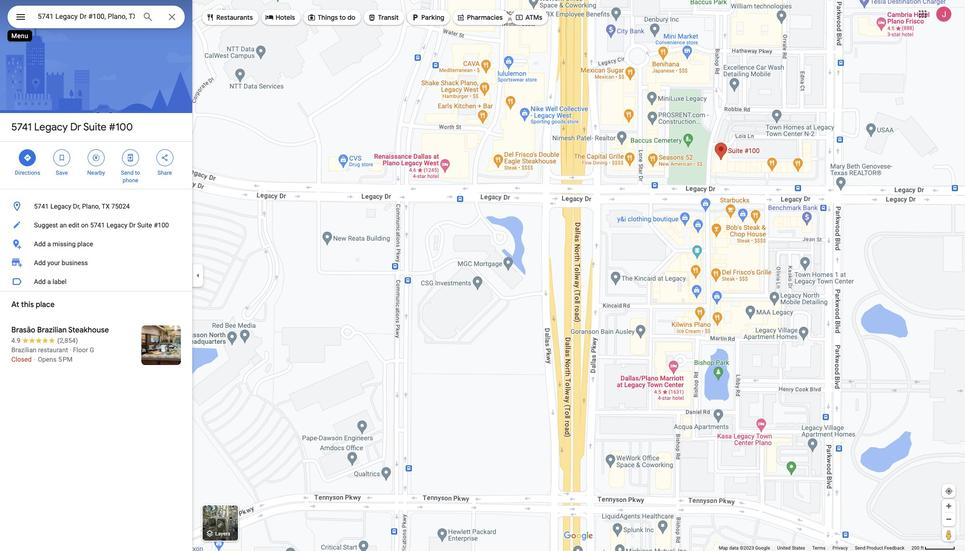 Task type: locate. For each thing, give the bounding box(es) containing it.
legacy for dr
[[34, 121, 68, 134]]

1 horizontal spatial send
[[856, 546, 866, 551]]

0 horizontal spatial send
[[121, 170, 134, 176]]

0 vertical spatial send
[[121, 170, 134, 176]]

nearby
[[87, 170, 105, 176]]

0 vertical spatial legacy
[[34, 121, 68, 134]]

None field
[[38, 11, 135, 22]]

1 vertical spatial add
[[34, 259, 46, 267]]

states
[[793, 546, 806, 551]]

1 horizontal spatial dr
[[129, 222, 136, 229]]

0 horizontal spatial dr
[[70, 121, 81, 134]]

200 ft
[[912, 546, 925, 551]]

0 vertical spatial add
[[34, 241, 46, 248]]

·
[[70, 347, 71, 354]]

this
[[21, 300, 34, 310]]

add down suggest
[[34, 241, 46, 248]]

dr up actions for 5741 legacy dr suite #100 region
[[70, 121, 81, 134]]

dr
[[70, 121, 81, 134], [129, 222, 136, 229]]

5741 legacy dr, plano, tx 75024 button
[[0, 197, 192, 216]]

brazilian up 4.9 stars 2,854 reviews image
[[37, 326, 67, 335]]

data
[[730, 546, 739, 551]]


[[15, 10, 26, 24]]

send up phone
[[121, 170, 134, 176]]

closed
[[11, 356, 32, 364]]

send inside send product feedback button
[[856, 546, 866, 551]]

5741 Legacy Dr #100, Plano, TX 75024 field
[[8, 6, 185, 28]]

your
[[47, 259, 60, 267]]

legacy for dr,
[[50, 203, 71, 210]]

1 add from the top
[[34, 241, 46, 248]]

1 horizontal spatial suite
[[137, 222, 152, 229]]

1 vertical spatial dr
[[129, 222, 136, 229]]

 hotels
[[265, 12, 295, 23]]

brazilian up closed
[[11, 347, 36, 354]]

add left 'label'
[[34, 278, 46, 286]]

suggest
[[34, 222, 58, 229]]

missing
[[53, 241, 76, 248]]

to up phone
[[135, 170, 140, 176]]

at
[[11, 300, 19, 310]]

a
[[47, 241, 51, 248], [47, 278, 51, 286]]

1 vertical spatial a
[[47, 278, 51, 286]]

directions
[[15, 170, 40, 176]]

5741 legacy dr suite #100
[[11, 121, 133, 134]]

0 vertical spatial suite
[[83, 121, 107, 134]]

1 horizontal spatial to
[[340, 13, 346, 22]]

footer containing map data ©2023 google
[[719, 546, 912, 552]]

label
[[53, 278, 67, 286]]

privacy
[[833, 546, 849, 551]]

1 vertical spatial #100
[[154, 222, 169, 229]]

3 add from the top
[[34, 278, 46, 286]]

tx
[[102, 203, 110, 210]]

5741 legacy dr suite #100 main content
[[0, 0, 192, 552]]

200
[[912, 546, 920, 551]]

add inside 'button'
[[34, 241, 46, 248]]

5741 legacy dr, plano, tx 75024
[[34, 203, 130, 210]]

google maps element
[[0, 0, 966, 552]]

footer
[[719, 546, 912, 552]]

brazilian restaurant · floor g closed ⋅ opens 5 pm
[[11, 347, 94, 364]]

legacy up ""
[[34, 121, 68, 134]]

1 vertical spatial legacy
[[50, 203, 71, 210]]

1 vertical spatial to
[[135, 170, 140, 176]]

dr down 75024 on the top of the page
[[129, 222, 136, 229]]

2 horizontal spatial 5741
[[90, 222, 105, 229]]

5741 right on
[[90, 222, 105, 229]]

0 vertical spatial #100
[[109, 121, 133, 134]]

legacy down 75024 on the top of the page
[[107, 222, 128, 229]]

legacy
[[34, 121, 68, 134], [50, 203, 71, 210], [107, 222, 128, 229]]

 pharmacies
[[457, 12, 503, 23]]

a inside button
[[47, 278, 51, 286]]

a left missing
[[47, 241, 51, 248]]


[[515, 12, 524, 23]]

send left product at the bottom of the page
[[856, 546, 866, 551]]

0 vertical spatial a
[[47, 241, 51, 248]]

place down on
[[77, 241, 93, 248]]

terms
[[813, 546, 826, 551]]

suite inside button
[[137, 222, 152, 229]]

terms button
[[813, 546, 826, 552]]

suggest an edit on 5741 legacy dr suite #100
[[34, 222, 169, 229]]

google account: james peterson  
(james.peterson1902@gmail.com) image
[[937, 6, 952, 22]]

steakhouse
[[68, 326, 109, 335]]

2 add from the top
[[34, 259, 46, 267]]

send for send product feedback
[[856, 546, 866, 551]]

#100
[[109, 121, 133, 134], [154, 222, 169, 229]]

place
[[77, 241, 93, 248], [36, 300, 55, 310]]

suite down phone
[[137, 222, 152, 229]]

google
[[756, 546, 771, 551]]

0 horizontal spatial to
[[135, 170, 140, 176]]

parking
[[422, 13, 445, 22]]

g
[[90, 347, 94, 354]]

to left do
[[340, 13, 346, 22]]

1 horizontal spatial #100
[[154, 222, 169, 229]]

1 vertical spatial suite
[[137, 222, 152, 229]]

suggest an edit on 5741 legacy dr suite #100 button
[[0, 216, 192, 235]]

0 vertical spatial dr
[[70, 121, 81, 134]]

1 horizontal spatial place
[[77, 241, 93, 248]]

2 vertical spatial 5741
[[90, 222, 105, 229]]

 transit
[[368, 12, 399, 23]]

5741 up 
[[11, 121, 32, 134]]

add
[[34, 241, 46, 248], [34, 259, 46, 267], [34, 278, 46, 286]]

 button
[[8, 6, 34, 30]]

75024
[[111, 203, 130, 210]]

1 vertical spatial place
[[36, 300, 55, 310]]

brazilian
[[37, 326, 67, 335], [11, 347, 36, 354]]

add left your
[[34, 259, 46, 267]]

restaurants
[[216, 13, 253, 22]]

suite up ''
[[83, 121, 107, 134]]

0 vertical spatial to
[[340, 13, 346, 22]]

2 a from the top
[[47, 278, 51, 286]]

1 vertical spatial send
[[856, 546, 866, 551]]

things
[[318, 13, 338, 22]]

add inside button
[[34, 278, 46, 286]]

a left 'label'
[[47, 278, 51, 286]]

0 vertical spatial 5741
[[11, 121, 32, 134]]

1 vertical spatial brazilian
[[11, 347, 36, 354]]

hotels
[[276, 13, 295, 22]]

show your location image
[[946, 488, 954, 496]]

floor
[[73, 347, 88, 354]]

send inside send to phone
[[121, 170, 134, 176]]

1 vertical spatial 5741
[[34, 203, 49, 210]]

pharmacies
[[467, 13, 503, 22]]

place right this
[[36, 300, 55, 310]]

feedback
[[885, 546, 905, 551]]

legacy left the dr,
[[50, 203, 71, 210]]

200 ft button
[[912, 546, 956, 551]]

add for add your business
[[34, 259, 46, 267]]

a inside 'button'
[[47, 241, 51, 248]]

 search field
[[8, 6, 185, 30]]

0 vertical spatial place
[[77, 241, 93, 248]]

2 vertical spatial add
[[34, 278, 46, 286]]

plano,
[[82, 203, 100, 210]]

 parking
[[411, 12, 445, 23]]

1 a from the top
[[47, 241, 51, 248]]

add for add a label
[[34, 278, 46, 286]]


[[206, 12, 215, 23]]

to
[[340, 13, 346, 22], [135, 170, 140, 176]]

4.9 stars 2,854 reviews image
[[11, 336, 78, 346]]

send
[[121, 170, 134, 176], [856, 546, 866, 551]]

share
[[158, 170, 172, 176]]

add for add a missing place
[[34, 241, 46, 248]]

0 horizontal spatial brazilian
[[11, 347, 36, 354]]

place inside 'button'
[[77, 241, 93, 248]]

5741 up suggest
[[34, 203, 49, 210]]

send product feedback
[[856, 546, 905, 551]]

1 horizontal spatial brazilian
[[37, 326, 67, 335]]

1 horizontal spatial 5741
[[34, 203, 49, 210]]

0 horizontal spatial 5741
[[11, 121, 32, 134]]



Task type: describe. For each thing, give the bounding box(es) containing it.
phone
[[123, 177, 138, 184]]

add a missing place
[[34, 241, 93, 248]]

a for label
[[47, 278, 51, 286]]

#100 inside suggest an edit on 5741 legacy dr suite #100 button
[[154, 222, 169, 229]]

business
[[62, 259, 88, 267]]

add a missing place button
[[0, 235, 192, 254]]

send to phone
[[121, 170, 140, 184]]


[[23, 153, 32, 163]]

0 horizontal spatial #100
[[109, 121, 133, 134]]

5741 for 5741 legacy dr, plano, tx 75024
[[34, 203, 49, 210]]

a for missing
[[47, 241, 51, 248]]

save
[[56, 170, 68, 176]]

actions for 5741 legacy dr suite #100 region
[[0, 142, 192, 189]]


[[411, 12, 420, 23]]

2 vertical spatial legacy
[[107, 222, 128, 229]]

0 horizontal spatial place
[[36, 300, 55, 310]]

map data ©2023 google
[[719, 546, 771, 551]]

layers
[[215, 532, 231, 538]]


[[265, 12, 274, 23]]

united
[[778, 546, 791, 551]]

add a label button
[[0, 273, 192, 291]]

brasão brazilian steakhouse
[[11, 326, 109, 335]]

none field inside 5741 legacy dr #100, plano, tx 75024 field
[[38, 11, 135, 22]]

send product feedback button
[[856, 546, 905, 552]]

⋅
[[33, 356, 36, 364]]

brasão
[[11, 326, 35, 335]]

do
[[348, 13, 356, 22]]


[[92, 153, 100, 163]]

zoom out image
[[946, 516, 953, 524]]

transit
[[378, 13, 399, 22]]

dr inside button
[[129, 222, 136, 229]]

0 vertical spatial brazilian
[[37, 326, 67, 335]]

add a label
[[34, 278, 67, 286]]

footer inside google maps element
[[719, 546, 912, 552]]

show street view coverage image
[[943, 528, 957, 542]]

on
[[81, 222, 89, 229]]

edit
[[68, 222, 79, 229]]

product
[[867, 546, 884, 551]]

collapse side panel image
[[193, 271, 203, 281]]

 atms
[[515, 12, 543, 23]]

ft
[[922, 546, 925, 551]]

map
[[719, 546, 729, 551]]

 things to do
[[308, 12, 356, 23]]


[[58, 153, 66, 163]]

restaurant
[[38, 347, 68, 354]]

0 horizontal spatial suite
[[83, 121, 107, 134]]

add your business link
[[0, 254, 192, 273]]


[[368, 12, 377, 23]]

zoom in image
[[946, 503, 953, 510]]

to inside  things to do
[[340, 13, 346, 22]]

opens
[[38, 356, 57, 364]]

©2023
[[740, 546, 755, 551]]

privacy button
[[833, 546, 849, 552]]

united states
[[778, 546, 806, 551]]

atms
[[526, 13, 543, 22]]

5 pm
[[58, 356, 73, 364]]

to inside send to phone
[[135, 170, 140, 176]]

4.9
[[11, 337, 20, 345]]

brazilian inside brazilian restaurant · floor g closed ⋅ opens 5 pm
[[11, 347, 36, 354]]

dr,
[[73, 203, 80, 210]]

add your business
[[34, 259, 88, 267]]


[[308, 12, 316, 23]]


[[161, 153, 169, 163]]


[[126, 153, 135, 163]]

(2,854)
[[57, 337, 78, 345]]


[[457, 12, 466, 23]]

an
[[60, 222, 67, 229]]

united states button
[[778, 546, 806, 552]]

at this place
[[11, 300, 55, 310]]

send for send to phone
[[121, 170, 134, 176]]

5741 for 5741 legacy dr suite #100
[[11, 121, 32, 134]]

 restaurants
[[206, 12, 253, 23]]



Task type: vqa. For each thing, say whether or not it's contained in the screenshot.
'Ave,'
no



